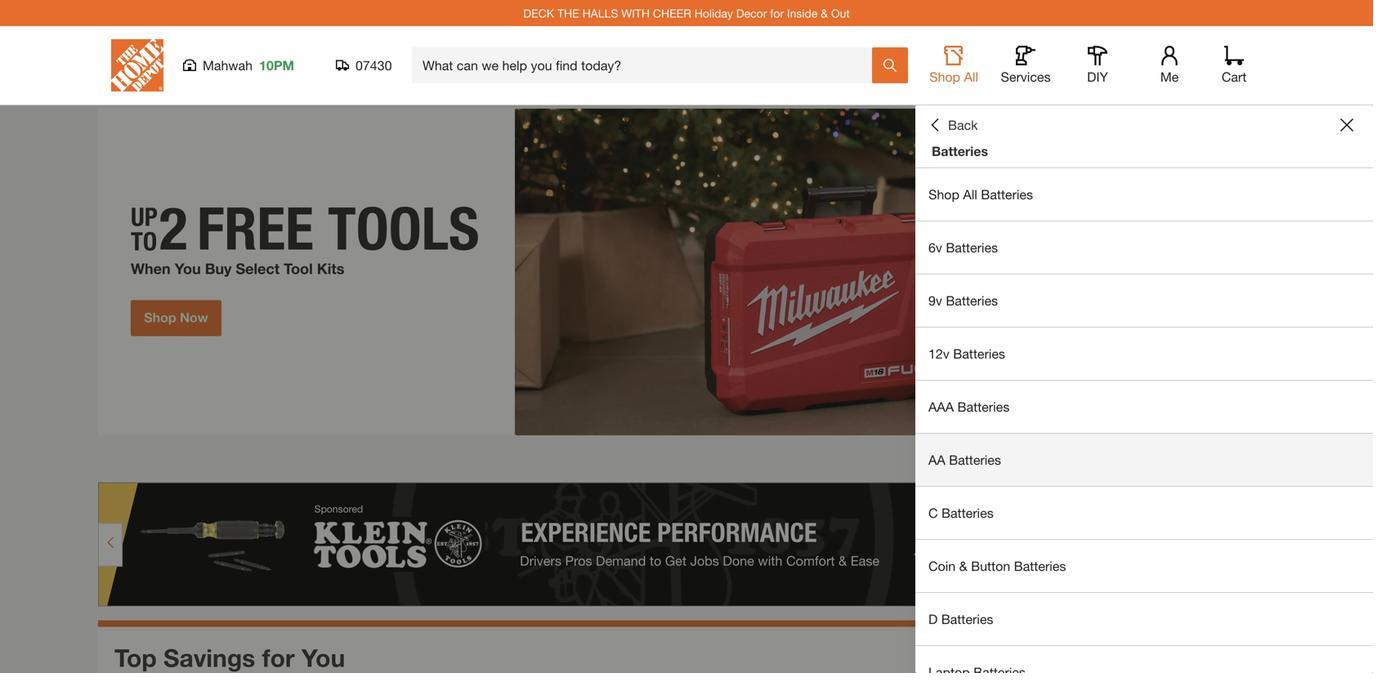 Task type: vqa. For each thing, say whether or not it's contained in the screenshot.
Top Savings For You at the left bottom
yes



Task type: describe. For each thing, give the bounding box(es) containing it.
shop for shop all
[[930, 69, 961, 85]]

cart
[[1222, 69, 1247, 85]]

the
[[558, 6, 579, 20]]

back button
[[929, 117, 978, 133]]

you
[[302, 644, 345, 673]]

drawer close image
[[1341, 119, 1354, 132]]

shop for shop all batteries
[[929, 187, 960, 202]]

diy button
[[1072, 46, 1124, 85]]

d batteries
[[929, 612, 994, 627]]

6v
[[929, 240, 943, 255]]

0 vertical spatial for
[[770, 6, 784, 20]]

feedback link image
[[1351, 276, 1373, 365]]

9v
[[929, 293, 943, 309]]

all for shop all
[[964, 69, 979, 85]]

me button
[[1144, 46, 1196, 85]]

with
[[622, 6, 650, 20]]

batteries for 6v batteries
[[946, 240, 998, 255]]

batteries for aaa batteries
[[958, 399, 1010, 415]]

me
[[1161, 69, 1179, 85]]

menu containing shop all batteries
[[916, 168, 1373, 674]]

aaa batteries
[[929, 399, 1010, 415]]

0 vertical spatial &
[[821, 6, 828, 20]]

What can we help you find today? search field
[[423, 48, 872, 83]]

9v batteries
[[929, 293, 998, 309]]

1 vertical spatial for
[[262, 644, 295, 673]]

back
[[948, 117, 978, 133]]

diy
[[1087, 69, 1109, 85]]

inside
[[787, 6, 818, 20]]

top
[[114, 644, 157, 673]]

cheer
[[653, 6, 692, 20]]

shop all batteries link
[[916, 168, 1373, 221]]

12v batteries
[[929, 346, 1006, 362]]

10pm
[[259, 58, 294, 73]]

shop all
[[930, 69, 979, 85]]

aaa batteries link
[[916, 381, 1373, 433]]

c
[[929, 506, 938, 521]]

6v batteries
[[929, 240, 998, 255]]

batteries up 6v batteries
[[981, 187, 1033, 202]]

coin & button batteries
[[929, 559, 1066, 574]]

12v
[[929, 346, 950, 362]]

deck the halls with cheer holiday decor for inside & out link
[[523, 6, 850, 20]]

07430
[[356, 58, 392, 73]]

decor
[[736, 6, 767, 20]]

deck the halls with cheer holiday decor for inside & out
[[523, 6, 850, 20]]

halls
[[583, 6, 618, 20]]

services button
[[1000, 46, 1052, 85]]

aa
[[929, 453, 946, 468]]



Task type: locate. For each thing, give the bounding box(es) containing it.
for left the you
[[262, 644, 295, 673]]

batteries for 12v batteries
[[953, 346, 1006, 362]]

top savings for you
[[114, 644, 345, 673]]

mahwah 10pm
[[203, 58, 294, 73]]

0 vertical spatial shop
[[930, 69, 961, 85]]

batteries inside 'link'
[[942, 506, 994, 521]]

all for shop all batteries
[[963, 187, 978, 202]]

1 horizontal spatial &
[[960, 559, 968, 574]]

batteries right c
[[942, 506, 994, 521]]

batteries right 12v
[[953, 346, 1006, 362]]

batteries
[[932, 143, 988, 159], [981, 187, 1033, 202], [946, 240, 998, 255], [946, 293, 998, 309], [953, 346, 1006, 362], [958, 399, 1010, 415], [949, 453, 1001, 468], [942, 506, 994, 521], [1014, 559, 1066, 574], [942, 612, 994, 627]]

batteries right 9v
[[946, 293, 998, 309]]

1 vertical spatial all
[[963, 187, 978, 202]]

coin
[[929, 559, 956, 574]]

batteries for 9v batteries
[[946, 293, 998, 309]]

shop up 6v
[[929, 187, 960, 202]]

9v batteries link
[[916, 275, 1373, 327]]

1 horizontal spatial for
[[770, 6, 784, 20]]

out
[[831, 6, 850, 20]]

aa batteries
[[929, 453, 1001, 468]]

for
[[770, 6, 784, 20], [262, 644, 295, 673]]

batteries down back
[[932, 143, 988, 159]]

& left out
[[821, 6, 828, 20]]

batteries for aa batteries
[[949, 453, 1001, 468]]

6v batteries link
[[916, 222, 1373, 274]]

d batteries link
[[916, 594, 1373, 646]]

batteries right the aaa
[[958, 399, 1010, 415]]

1 vertical spatial &
[[960, 559, 968, 574]]

shop all button
[[928, 46, 980, 85]]

the home depot logo image
[[111, 39, 164, 92]]

&
[[821, 6, 828, 20], [960, 559, 968, 574]]

07430 button
[[336, 57, 392, 74]]

shop
[[930, 69, 961, 85], [929, 187, 960, 202]]

for left inside
[[770, 6, 784, 20]]

shop up back "button"
[[930, 69, 961, 85]]

services
[[1001, 69, 1051, 85]]

batteries for c batteries
[[942, 506, 994, 521]]

savings
[[164, 644, 255, 673]]

menu
[[916, 168, 1373, 674]]

button
[[971, 559, 1011, 574]]

shop all batteries
[[929, 187, 1033, 202]]

all inside button
[[964, 69, 979, 85]]

0 vertical spatial all
[[964, 69, 979, 85]]

cart link
[[1217, 46, 1253, 85]]

d
[[929, 612, 938, 627]]

aaa
[[929, 399, 954, 415]]

all up 6v batteries
[[963, 187, 978, 202]]

coin & button batteries link
[[916, 540, 1373, 593]]

shop inside button
[[930, 69, 961, 85]]

batteries right aa
[[949, 453, 1001, 468]]

batteries for d batteries
[[942, 612, 994, 627]]

batteries right d
[[942, 612, 994, 627]]

aa batteries link
[[916, 434, 1373, 486]]

0 horizontal spatial for
[[262, 644, 295, 673]]

c batteries link
[[916, 487, 1373, 540]]

image for 30nov2023-hp-bau-mw44-45 image
[[98, 109, 1275, 436]]

1 vertical spatial shop
[[929, 187, 960, 202]]

batteries right button
[[1014, 559, 1066, 574]]

holiday
[[695, 6, 733, 20]]

0 horizontal spatial &
[[821, 6, 828, 20]]

12v batteries link
[[916, 328, 1373, 380]]

deck
[[523, 6, 554, 20]]

batteries right 6v
[[946, 240, 998, 255]]

& right "coin"
[[960, 559, 968, 574]]

mahwah
[[203, 58, 253, 73]]

all
[[964, 69, 979, 85], [963, 187, 978, 202]]

all up back
[[964, 69, 979, 85]]

c batteries
[[929, 506, 994, 521]]



